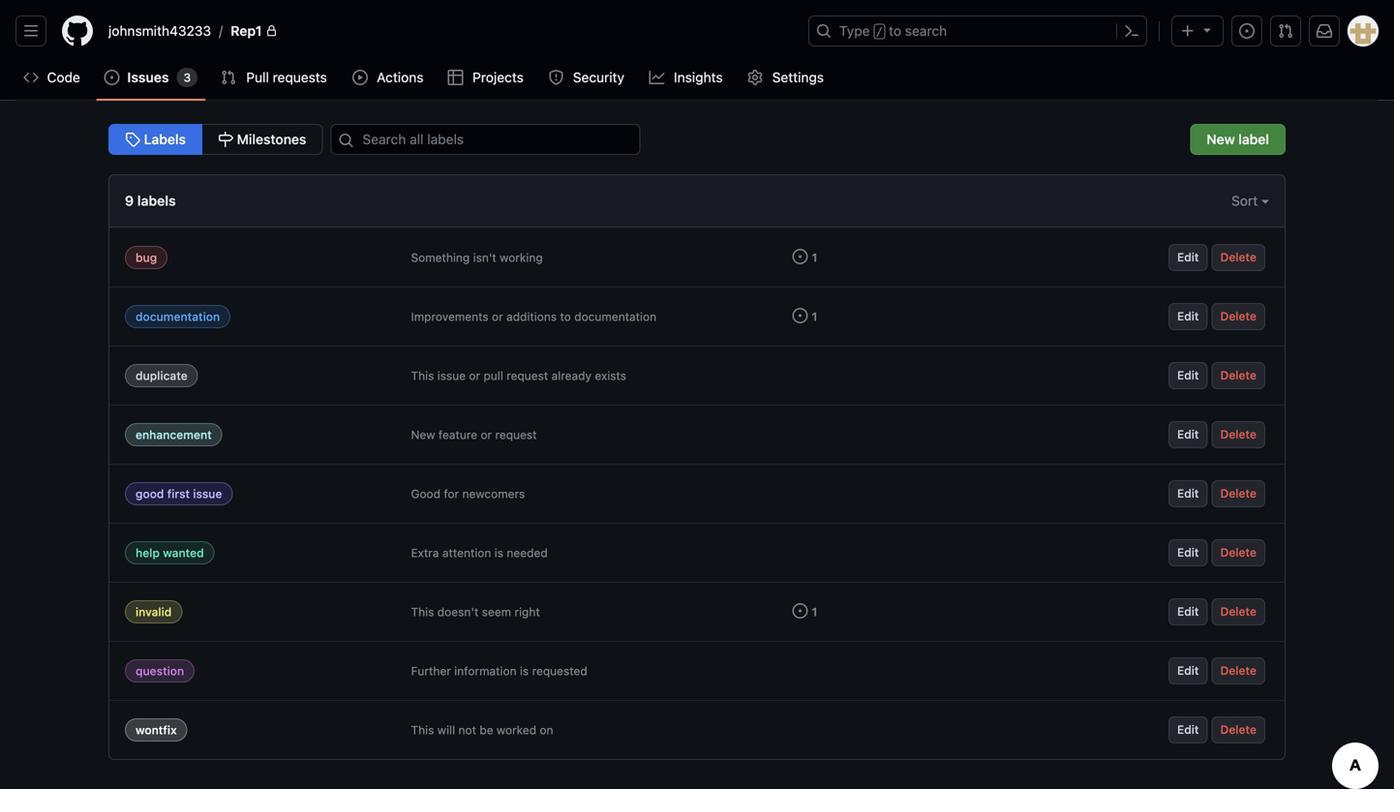 Task type: vqa. For each thing, say whether or not it's contained in the screenshot.


Task type: locate. For each thing, give the bounding box(es) containing it.
bug link
[[125, 246, 168, 269]]

settings
[[772, 69, 824, 85]]

shield image
[[548, 70, 564, 85]]

9 edit button from the top
[[1169, 716, 1208, 744]]

/ right type at top right
[[876, 25, 883, 39]]

6 edit button from the top
[[1169, 539, 1208, 566]]

homepage image
[[62, 15, 93, 46]]

None search field
[[323, 124, 664, 155]]

or right feature
[[481, 428, 492, 441]]

5 edit button from the top
[[1169, 480, 1208, 507]]

is left requested
[[520, 664, 529, 678]]

invalid link
[[125, 600, 182, 623]]

0 horizontal spatial to
[[560, 310, 571, 323]]

1 link
[[792, 249, 818, 264], [792, 308, 818, 323], [792, 603, 818, 619]]

1 horizontal spatial issue
[[437, 369, 466, 382]]

5 delete button from the top
[[1212, 480, 1265, 507]]

3 edit button from the top
[[1169, 362, 1208, 389]]

edit for this issue or pull request already exists
[[1177, 368, 1199, 382]]

request right the pull
[[507, 369, 548, 382]]

1 horizontal spatial documentation
[[574, 310, 656, 323]]

settings link
[[740, 63, 833, 92]]

pull
[[484, 369, 503, 382]]

0 vertical spatial request
[[507, 369, 548, 382]]

sort button
[[1232, 191, 1269, 211]]

1 link for something isn't working
[[792, 249, 818, 264]]

edit for new feature or request
[[1177, 427, 1199, 441]]

delete
[[1220, 250, 1257, 264], [1220, 309, 1257, 323], [1220, 368, 1257, 382], [1220, 427, 1257, 441], [1220, 486, 1257, 500], [1220, 546, 1257, 559], [1220, 605, 1257, 618], [1220, 664, 1257, 677], [1220, 723, 1257, 736]]

tag image
[[125, 132, 140, 147]]

actions
[[377, 69, 424, 85]]

8 delete button from the top
[[1212, 657, 1265, 684]]

documentation up exists
[[574, 310, 656, 323]]

command palette image
[[1124, 23, 1140, 39]]

2 this from the top
[[411, 605, 434, 619]]

bug
[[136, 251, 157, 264]]

0 vertical spatial this
[[411, 369, 434, 382]]

johnsmith43233 link
[[101, 15, 219, 46]]

0 vertical spatial 1
[[812, 251, 818, 264]]

edit button for further information is requested
[[1169, 657, 1208, 684]]

Labels search field
[[331, 124, 640, 155]]

list
[[101, 15, 797, 46]]

0 vertical spatial 1 link
[[792, 249, 818, 264]]

0 vertical spatial new
[[1207, 131, 1235, 147]]

duplicate link
[[125, 364, 198, 387]]

new label
[[1207, 131, 1269, 147]]

new inside dropdown button
[[1207, 131, 1235, 147]]

8 edit button from the top
[[1169, 657, 1208, 684]]

pull
[[246, 69, 269, 85]]

8 delete from the top
[[1220, 664, 1257, 677]]

6 delete from the top
[[1220, 546, 1257, 559]]

pull requests
[[246, 69, 327, 85]]

5 edit from the top
[[1177, 486, 1199, 500]]

1 horizontal spatial new
[[1207, 131, 1235, 147]]

2 edit button from the top
[[1169, 303, 1208, 330]]

code link
[[15, 63, 88, 92]]

or left the pull
[[469, 369, 480, 382]]

1 horizontal spatial /
[[876, 25, 883, 39]]

/ inside johnsmith43233 /
[[219, 23, 223, 39]]

3 edit from the top
[[1177, 368, 1199, 382]]

issue right first
[[193, 487, 222, 501]]

list containing johnsmith43233 /
[[101, 15, 797, 46]]

4 delete button from the top
[[1212, 421, 1265, 448]]

edit
[[1177, 250, 1199, 264], [1177, 309, 1199, 323], [1177, 368, 1199, 382], [1177, 427, 1199, 441], [1177, 486, 1199, 500], [1177, 546, 1199, 559], [1177, 605, 1199, 618], [1177, 664, 1199, 677], [1177, 723, 1199, 736]]

6 delete button from the top
[[1212, 539, 1265, 566]]

1 this from the top
[[411, 369, 434, 382]]

0 vertical spatial issue
[[437, 369, 466, 382]]

delete button for new feature or request
[[1212, 421, 1265, 448]]

9 delete from the top
[[1220, 723, 1257, 736]]

requested
[[532, 664, 587, 678]]

delete for this will not be worked on
[[1220, 723, 1257, 736]]

1 for improvements or additions to documentation
[[812, 310, 818, 323]]

1 documentation from the left
[[136, 310, 220, 323]]

6 edit from the top
[[1177, 546, 1199, 559]]

1 vertical spatial this
[[411, 605, 434, 619]]

to right additions
[[560, 310, 571, 323]]

milestones link
[[201, 124, 323, 155]]

delete button
[[1212, 244, 1265, 271], [1212, 303, 1265, 330], [1212, 362, 1265, 389], [1212, 421, 1265, 448], [1212, 480, 1265, 507], [1212, 539, 1265, 566], [1212, 598, 1265, 625], [1212, 657, 1265, 684], [1212, 716, 1265, 744]]

johnsmith43233
[[108, 23, 211, 39]]

3 1 from the top
[[812, 605, 818, 619]]

new left feature
[[411, 428, 435, 441]]

0 horizontal spatial is
[[494, 546, 503, 560]]

Search all labels text field
[[331, 124, 640, 155]]

1 horizontal spatial is
[[520, 664, 529, 678]]

/ inside type / to search
[[876, 25, 883, 39]]

or left additions
[[492, 310, 503, 323]]

delete button for further information is requested
[[1212, 657, 1265, 684]]

0 vertical spatial is
[[494, 546, 503, 560]]

delete for further information is requested
[[1220, 664, 1257, 677]]

0 vertical spatial to
[[889, 23, 901, 39]]

delete button for extra attention is needed
[[1212, 539, 1265, 566]]

4 delete from the top
[[1220, 427, 1257, 441]]

issue opened image
[[1239, 23, 1255, 39], [104, 70, 119, 85], [792, 308, 808, 323], [792, 603, 808, 619]]

requests
[[273, 69, 327, 85]]

new
[[1207, 131, 1235, 147], [411, 428, 435, 441]]

or
[[492, 310, 503, 323], [469, 369, 480, 382], [481, 428, 492, 441]]

9 edit from the top
[[1177, 723, 1199, 736]]

3 delete from the top
[[1220, 368, 1257, 382]]

this for this will not be worked on
[[411, 723, 434, 737]]

documentation
[[136, 310, 220, 323], [574, 310, 656, 323]]

2 vertical spatial or
[[481, 428, 492, 441]]

0 horizontal spatial documentation
[[136, 310, 220, 323]]

2 edit from the top
[[1177, 309, 1199, 323]]

1 vertical spatial 1 link
[[792, 308, 818, 323]]

first
[[167, 487, 190, 501]]

8 edit from the top
[[1177, 664, 1199, 677]]

0 horizontal spatial new
[[411, 428, 435, 441]]

extra
[[411, 546, 439, 560]]

/ for johnsmith43233
[[219, 23, 223, 39]]

0 horizontal spatial issue
[[193, 487, 222, 501]]

table image
[[448, 70, 463, 85]]

to left search
[[889, 23, 901, 39]]

3 this from the top
[[411, 723, 434, 737]]

working
[[500, 251, 543, 264]]

documentation up the duplicate link
[[136, 310, 220, 323]]

this issue or pull request already exists
[[411, 369, 626, 382]]

1 1 link from the top
[[792, 249, 818, 264]]

new left label
[[1207, 131, 1235, 147]]

this doesn't seem right
[[411, 605, 540, 619]]

1 vertical spatial is
[[520, 664, 529, 678]]

or for request
[[481, 428, 492, 441]]

improvements or additions to documentation
[[411, 310, 656, 323]]

5 delete from the top
[[1220, 486, 1257, 500]]

to
[[889, 23, 901, 39], [560, 310, 571, 323]]

1 vertical spatial new
[[411, 428, 435, 441]]

request right feature
[[495, 428, 537, 441]]

this down "improvements"
[[411, 369, 434, 382]]

2 vertical spatial this
[[411, 723, 434, 737]]

4 edit button from the top
[[1169, 421, 1208, 448]]

3 delete button from the top
[[1212, 362, 1265, 389]]

0 horizontal spatial /
[[219, 23, 223, 39]]

2 1 link from the top
[[792, 308, 818, 323]]

1 vertical spatial 1
[[812, 310, 818, 323]]

notifications image
[[1317, 23, 1332, 39]]

new for new label
[[1207, 131, 1235, 147]]

triangle down image
[[1200, 22, 1215, 37]]

1 vertical spatial or
[[469, 369, 480, 382]]

wontfix
[[136, 723, 177, 737]]

will
[[437, 723, 455, 737]]

edit for good for newcomers
[[1177, 486, 1199, 500]]

3 1 link from the top
[[792, 603, 818, 619]]

issue
[[437, 369, 466, 382], [193, 487, 222, 501]]

issues
[[127, 69, 169, 85]]

2 1 from the top
[[812, 310, 818, 323]]

/ left rep1
[[219, 23, 223, 39]]

delete for new feature or request
[[1220, 427, 1257, 441]]

edit button
[[1169, 244, 1208, 271], [1169, 303, 1208, 330], [1169, 362, 1208, 389], [1169, 421, 1208, 448], [1169, 480, 1208, 507], [1169, 539, 1208, 566], [1169, 598, 1208, 625], [1169, 657, 1208, 684], [1169, 716, 1208, 744]]

good first issue link
[[125, 482, 233, 505]]

0 vertical spatial or
[[492, 310, 503, 323]]

delete for good for newcomers
[[1220, 486, 1257, 500]]

1
[[812, 251, 818, 264], [812, 310, 818, 323], [812, 605, 818, 619]]

9 delete button from the top
[[1212, 716, 1265, 744]]

issue left the pull
[[437, 369, 466, 382]]

this left will
[[411, 723, 434, 737]]

code image
[[23, 70, 39, 85]]

edit for further information is requested
[[1177, 664, 1199, 677]]

rep1 link
[[223, 15, 285, 46]]

2 vertical spatial 1
[[812, 605, 818, 619]]

help wanted link
[[125, 541, 215, 564]]

1 vertical spatial to
[[560, 310, 571, 323]]

is left needed
[[494, 546, 503, 560]]

2 vertical spatial 1 link
[[792, 603, 818, 619]]

milestone image
[[218, 132, 233, 147]]

is
[[494, 546, 503, 560], [520, 664, 529, 678]]

9 labels
[[125, 193, 176, 209]]

already
[[551, 369, 592, 382]]

this
[[411, 369, 434, 382], [411, 605, 434, 619], [411, 723, 434, 737]]

insights
[[674, 69, 723, 85]]

exists
[[595, 369, 626, 382]]

newcomers
[[462, 487, 525, 501]]

edit button for good for newcomers
[[1169, 480, 1208, 507]]

1 1 from the top
[[812, 251, 818, 264]]

new for new feature or request
[[411, 428, 435, 441]]

this left doesn't
[[411, 605, 434, 619]]

4 edit from the top
[[1177, 427, 1199, 441]]



Task type: describe. For each thing, give the bounding box(es) containing it.
graph image
[[649, 70, 665, 85]]

2 delete from the top
[[1220, 309, 1257, 323]]

this for this issue or pull request already exists
[[411, 369, 434, 382]]

seem
[[482, 605, 511, 619]]

on
[[540, 723, 553, 737]]

this will not be worked on
[[411, 723, 553, 737]]

johnsmith43233 /
[[108, 23, 223, 39]]

code
[[47, 69, 80, 85]]

7 delete button from the top
[[1212, 598, 1265, 625]]

1 link for this doesn't seem right
[[792, 603, 818, 619]]

good
[[136, 487, 164, 501]]

delete button for this will not be worked on
[[1212, 716, 1265, 744]]

help wanted
[[136, 546, 204, 560]]

doesn't
[[437, 605, 479, 619]]

delete for this issue or pull request already exists
[[1220, 368, 1257, 382]]

for
[[444, 487, 459, 501]]

insights link
[[641, 63, 732, 92]]

delete button for good for newcomers
[[1212, 480, 1265, 507]]

rep1
[[231, 23, 262, 39]]

good for newcomers
[[411, 487, 525, 501]]

1 for this doesn't seem right
[[812, 605, 818, 619]]

1 edit button from the top
[[1169, 244, 1208, 271]]

actions link
[[345, 63, 433, 92]]

7 edit from the top
[[1177, 605, 1199, 618]]

git pull request image
[[1278, 23, 1293, 39]]

projects link
[[440, 63, 533, 92]]

edit button for this will not be worked on
[[1169, 716, 1208, 744]]

something isn't working
[[411, 251, 543, 264]]

extra attention is needed
[[411, 546, 548, 560]]

1 edit from the top
[[1177, 250, 1199, 264]]

/ for type
[[876, 25, 883, 39]]

play image
[[352, 70, 368, 85]]

is for requested
[[520, 664, 529, 678]]

be
[[480, 723, 493, 737]]

gear image
[[748, 70, 763, 85]]

git pull request image
[[221, 70, 236, 85]]

1 delete button from the top
[[1212, 244, 1265, 271]]

1 for something isn't working
[[812, 251, 818, 264]]

needed
[[507, 546, 548, 560]]

question
[[136, 664, 184, 678]]

edit button for this issue or pull request already exists
[[1169, 362, 1208, 389]]

pull requests link
[[213, 63, 337, 92]]

issue opened image
[[792, 249, 808, 264]]

is for needed
[[494, 546, 503, 560]]

lock image
[[266, 25, 277, 37]]

edit button for extra attention is needed
[[1169, 539, 1208, 566]]

wontfix link
[[125, 718, 187, 742]]

1 delete from the top
[[1220, 250, 1257, 264]]

9
[[125, 193, 134, 209]]

3
[[183, 71, 191, 84]]

new feature or request
[[411, 428, 537, 441]]

2 documentation from the left
[[574, 310, 656, 323]]

worked
[[497, 723, 536, 737]]

search image
[[338, 133, 354, 148]]

documentation link
[[125, 305, 231, 328]]

edit button for new feature or request
[[1169, 421, 1208, 448]]

enhancement link
[[125, 423, 222, 446]]

type / to search
[[839, 23, 947, 39]]

new label button
[[1190, 124, 1286, 155]]

further information is requested
[[411, 664, 587, 678]]

isn't
[[473, 251, 496, 264]]

enhancement
[[136, 428, 212, 441]]

security link
[[541, 63, 634, 92]]

good
[[411, 487, 441, 501]]

plus image
[[1180, 23, 1196, 39]]

attention
[[442, 546, 491, 560]]

improvements
[[411, 310, 489, 323]]

labels link
[[108, 124, 202, 155]]

7 delete from the top
[[1220, 605, 1257, 618]]

not
[[458, 723, 476, 737]]

delete for extra attention is needed
[[1220, 546, 1257, 559]]

additions
[[506, 310, 557, 323]]

edit for this will not be worked on
[[1177, 723, 1199, 736]]

right
[[515, 605, 540, 619]]

this for this doesn't seem right
[[411, 605, 434, 619]]

label
[[1239, 131, 1269, 147]]

wanted
[[163, 546, 204, 560]]

invalid
[[136, 605, 172, 619]]

information
[[454, 664, 517, 678]]

1 vertical spatial request
[[495, 428, 537, 441]]

issue element
[[108, 124, 323, 155]]

or for pull
[[469, 369, 480, 382]]

edit for extra attention is needed
[[1177, 546, 1199, 559]]

something
[[411, 251, 470, 264]]

security
[[573, 69, 624, 85]]

good first issue
[[136, 487, 222, 501]]

question link
[[125, 659, 195, 683]]

type
[[839, 23, 870, 39]]

delete button for this issue or pull request already exists
[[1212, 362, 1265, 389]]

duplicate
[[136, 369, 188, 382]]

help
[[136, 546, 160, 560]]

1 vertical spatial issue
[[193, 487, 222, 501]]

search
[[905, 23, 947, 39]]

labels
[[140, 131, 186, 147]]

sort
[[1232, 193, 1262, 209]]

further
[[411, 664, 451, 678]]

feature
[[439, 428, 477, 441]]

7 edit button from the top
[[1169, 598, 1208, 625]]

milestones
[[233, 131, 306, 147]]

projects
[[473, 69, 524, 85]]

1 link for improvements or additions to documentation
[[792, 308, 818, 323]]

2 delete button from the top
[[1212, 303, 1265, 330]]

labels
[[137, 193, 176, 209]]

1 horizontal spatial to
[[889, 23, 901, 39]]



